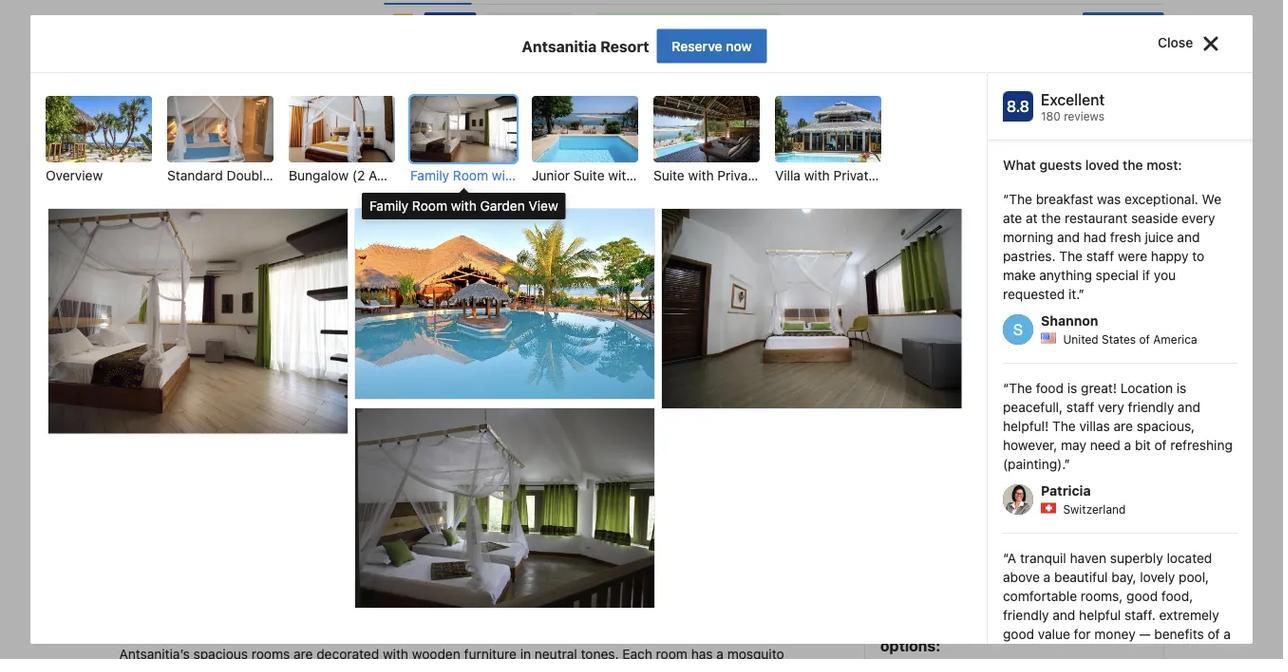 Task type: describe. For each thing, give the bounding box(es) containing it.
in inside 'search' 'section'
[[173, 122, 183, 135]]

morning
[[1003, 229, 1054, 245]]

was
[[1097, 191, 1121, 207]]

fokontany antsanitia, p020 mahajanga, madagascar – excellent location – show map
[[402, 84, 934, 100]]

work
[[239, 332, 265, 346]]

above
[[1003, 569, 1040, 585]]

food,
[[1162, 588, 1193, 604]]

2 suite from the left
[[654, 168, 685, 183]]

exceptional.
[[1125, 191, 1199, 207]]

outdoor
[[270, 609, 318, 624]]

junior suite with sea view
[[532, 168, 694, 183]]

money
[[1095, 626, 1136, 642]]

of inside located in the village of antsanitia, in madagascar, antsanitia resort offers traditionally decorated rooms with sea views. it features an outdoor pool, a garden, and massage treatments. antsanitia's spacious rooms are decorated with wooden furniture in neutral tones. each room has a mosqui
[[253, 590, 265, 605]]

make
[[1003, 267, 1036, 283]]

reviews
[[1064, 109, 1105, 123]]

fokontany
[[402, 84, 465, 100]]

are inside "the food is great! location is peacefull, staff very friendly and helpful! the villas are spacious, however, may need a bit of refreshing (painting)."
[[1114, 418, 1133, 434]]

pool for suite with private pool
[[764, 168, 790, 183]]

great!
[[1081, 380, 1117, 396]]

to
[[1192, 248, 1205, 264]]

16
[[148, 152, 158, 162]]

search section
[[112, 0, 377, 560]]

8.8
[[1007, 97, 1030, 115]]

1 vertical spatial garden
[[480, 198, 525, 214]]

treatments.
[[502, 609, 572, 624]]

location
[[801, 84, 853, 100]]

united
[[1063, 332, 1099, 346]]

1 vertical spatial family room with garden view
[[370, 198, 558, 214]]

suite with private pool
[[654, 168, 790, 183]]

a left garden,
[[356, 609, 363, 624]]

standard
[[167, 168, 223, 183]]

1 vertical spatial good
[[1003, 626, 1035, 642]]

what guests loved the most:
[[1003, 157, 1182, 173]]

a right has
[[717, 647, 724, 659]]

i'm traveling for work
[[152, 332, 265, 346]]

helpful
[[1079, 607, 1121, 623]]

beautiful
[[1054, 569, 1108, 585]]

villa with private pool button
[[775, 96, 906, 185]]

if
[[1143, 267, 1150, 283]]

suite with private pool image
[[654, 96, 760, 162]]

tones.
[[581, 647, 619, 659]]

and inside located in the village of antsanitia, in madagascar, antsanitia resort offers traditionally decorated rooms with sea views. it features an outdoor pool, a garden, and massage treatments. antsanitia's spacious rooms are decorated with wooden furniture in neutral tones. each room has a mosqui
[[417, 609, 440, 624]]

villa with private pool
[[775, 168, 906, 183]]

the inside located in the village of antsanitia, in madagascar, antsanitia resort offers traditionally decorated rooms with sea views. it features an outdoor pool, a garden, and massage treatments. antsanitia's spacious rooms are decorated with wooden furniture in neutral tones. each room has a mosqui
[[187, 590, 206, 605]]

"the breakfast was exceptional. we ate at the restaurant seaside every morning and had fresh juice and pastries. the staff were happy to make anything special if you requested it."
[[1003, 191, 1222, 302]]

genius
[[880, 614, 931, 632]]

available
[[999, 614, 1064, 632]]

2 – from the left
[[856, 84, 865, 100]]

madagascar,
[[351, 590, 430, 605]]

benefits inside "a tranquil haven superbly located above a beautiful bay, lovely pool, comfortable rooms, good food, friendly and helpful staff. extremely good value for money — benefits of a luxury 5star resort without so
[[1154, 626, 1204, 642]]

sunday, february 25, 2024
[[170, 204, 335, 219]]

genius benefits available on select options:
[[880, 614, 1135, 655]]

standard double room
[[167, 168, 309, 183]]

every
[[1182, 210, 1215, 226]]

stay
[[178, 236, 200, 249]]

peacefull,
[[1003, 399, 1063, 415]]

villas
[[1080, 418, 1110, 434]]

photo gallery of antsanitia resort dialog
[[0, 0, 1283, 659]]

25
[[148, 209, 158, 219]]

sunday,
[[170, 204, 218, 219]]

1 – from the left
[[726, 84, 734, 100]]

5star
[[1044, 645, 1076, 659]]

lovely
[[1140, 569, 1175, 585]]

1
[[770, 16, 776, 29]]

2 is from the left
[[1177, 380, 1187, 396]]

an
[[252, 609, 267, 624]]

and inside "the food is great! location is peacefull, staff very friendly and helpful! the villas are spacious, however, may need a bit of refreshing (painting)."
[[1178, 399, 1201, 415]]

the inside "the breakfast was exceptional. we ate at the restaurant seaside every morning and had fresh juice and pastries. the staff were happy to make anything special if you requested it."
[[1041, 210, 1061, 226]]

click to open map view image
[[384, 81, 398, 103]]

neutral
[[535, 647, 577, 659]]

the inside "the breakfast was exceptional. we ate at the restaurant seaside every morning and had fresh juice and pastries. the staff were happy to make anything special if you requested it."
[[1059, 248, 1083, 264]]

on
[[1068, 614, 1086, 632]]

destination/property
[[134, 63, 245, 76]]

junior suite with sea view button
[[532, 96, 694, 185]]

pool, inside located in the village of antsanitia, in madagascar, antsanitia resort offers traditionally decorated rooms with sea views. it features an outdoor pool, a garden, and massage treatments. antsanitia's spacious rooms are decorated with wooden furniture in neutral tones. each room has a mosqui
[[322, 609, 352, 624]]

without
[[1119, 645, 1165, 659]]

+37 photos
[[1040, 495, 1131, 515]]

spacious
[[193, 647, 248, 659]]

destination/property name:
[[134, 63, 281, 76]]

family room with garden view inside photo gallery of antsanitia resort dialog
[[410, 168, 599, 183]]

private for suite with private pool
[[718, 168, 760, 183]]

spacious,
[[1137, 418, 1195, 434]]

date for check-in date
[[186, 122, 210, 135]]

adults)
[[369, 168, 412, 183]]

antsanitia inside located in the village of antsanitia, in madagascar, antsanitia resort offers traditionally decorated rooms with sea views. it features an outdoor pool, a garden, and massage treatments. antsanitia's spacious rooms are decorated with wooden furniture in neutral tones. each room has a mosqui
[[433, 590, 494, 605]]

wooden
[[412, 647, 460, 659]]

0 horizontal spatial rooms
[[252, 647, 290, 659]]

out
[[173, 179, 191, 192]]

i'm
[[152, 332, 168, 346]]

extremely
[[1159, 607, 1219, 623]]

0 horizontal spatial family
[[370, 198, 409, 214]]

for inside "a tranquil haven superbly located above a beautiful bay, lovely pool, comfortable rooms, good food, friendly and helpful staff. extremely good value for money — benefits of a luxury 5star resort without so
[[1074, 626, 1091, 642]]

the inside "the food is great! location is peacefull, staff very friendly and helpful! the villas are spacious, however, may need a bit of refreshing (painting)."
[[1053, 418, 1076, 434]]

overview image
[[46, 96, 152, 162]]

9-
[[134, 236, 147, 249]]

9-night stay
[[134, 236, 200, 249]]

traveling
[[171, 332, 217, 346]]

check-in date
[[134, 122, 210, 135]]

family inside the family room with garden view button
[[410, 168, 449, 183]]

village
[[210, 590, 249, 605]]

staff inside "the breakfast was exceptional. we ate at the restaurant seaside every morning and had fresh juice and pastries. the staff were happy to make anything special if you requested it."
[[1086, 248, 1114, 264]]

bungalow
[[289, 168, 349, 183]]

need
[[1090, 437, 1121, 453]]

date for check-out date
[[194, 179, 218, 192]]

resort inside located in the village of antsanitia, in madagascar, antsanitia resort offers traditionally decorated rooms with sea views. it features an outdoor pool, a garden, and massage treatments. antsanitia's spacious rooms are decorated with wooden furniture in neutral tones. each room has a mosqui
[[498, 590, 538, 605]]

(2
[[352, 168, 365, 183]]

entire homes & apartments
[[152, 308, 297, 321]]

traditionally
[[581, 590, 653, 605]]

and left 'had'
[[1057, 229, 1080, 245]]

states
[[1102, 332, 1136, 346]]

however,
[[1003, 437, 1058, 453]]

sea
[[638, 168, 661, 183]]

0 vertical spatial good
[[1127, 588, 1158, 604]]

"a
[[1003, 550, 1017, 566]]

were
[[1118, 248, 1148, 264]]

+37 photos link
[[1007, 453, 1164, 558]]

check- for in
[[134, 122, 173, 135]]

standard double room button
[[167, 96, 309, 185]]

scored 8.8 element
[[1003, 91, 1033, 122]]

resort
[[1079, 645, 1116, 659]]

bit
[[1135, 437, 1151, 453]]

antsanitia inside dialog
[[522, 37, 597, 55]]



Task type: vqa. For each thing, say whether or not it's contained in the screenshot.
Bed
no



Task type: locate. For each thing, give the bounding box(es) containing it.
the
[[1123, 157, 1143, 173], [1041, 210, 1061, 226], [187, 590, 206, 605]]

february for 16,
[[214, 147, 268, 162]]

family down adults)
[[370, 198, 409, 214]]

special
[[1096, 267, 1139, 283]]

family room with garden view image
[[410, 96, 517, 162]]

photos
[[1075, 495, 1131, 515]]

room down family room with garden view image
[[453, 168, 488, 183]]

patricia
[[1041, 483, 1091, 499]]

2 check- from the top
[[134, 179, 173, 192]]

haven
[[1070, 550, 1107, 566]]

1 horizontal spatial pool,
[[1179, 569, 1209, 585]]

private left villa
[[718, 168, 760, 183]]

and up to at right top
[[1177, 229, 1200, 245]]

0 horizontal spatial for
[[221, 332, 236, 346]]

of inside "a tranquil haven superbly located above a beautiful bay, lovely pool, comfortable rooms, good food, friendly and helpful staff. extremely good value for money — benefits of a luxury 5star resort without so
[[1208, 626, 1220, 642]]

0 vertical spatial check-
[[134, 122, 173, 135]]

the up it
[[187, 590, 206, 605]]

pool, down located
[[1179, 569, 1209, 585]]

family down family room with garden view image
[[410, 168, 449, 183]]

friendly
[[1128, 399, 1174, 415], [1003, 607, 1049, 623]]

check- up 16
[[134, 122, 173, 135]]

a inside "the food is great! location is peacefull, staff very friendly and helpful! the villas are spacious, however, may need a bit of refreshing (painting)."
[[1124, 437, 1132, 453]]

0 vertical spatial date
[[186, 122, 210, 135]]

bungalow (2 adults) button
[[289, 96, 412, 185]]

pool, right outdoor
[[322, 609, 352, 624]]

villa
[[775, 168, 801, 183]]

0 horizontal spatial decorated
[[317, 647, 379, 659]]

may
[[1061, 437, 1087, 453]]

1 horizontal spatial –
[[856, 84, 865, 100]]

"the inside "the food is great! location is peacefull, staff very friendly and helpful! the villas are spacious, however, may need a bit of refreshing (painting)."
[[1003, 380, 1032, 396]]

sustainable
[[674, 16, 736, 29]]

0 horizontal spatial view
[[529, 198, 558, 214]]

garden down the family room with garden view button
[[480, 198, 525, 214]]

0 vertical spatial rooms
[[722, 590, 761, 605]]

a down tranquil
[[1044, 569, 1051, 585]]

1 pool from the left
[[764, 168, 790, 183]]

1 vertical spatial date
[[194, 179, 218, 192]]

2 vertical spatial the
[[187, 590, 206, 605]]

2024 right 25,
[[303, 204, 335, 219]]

junior suite with sea view image
[[532, 96, 638, 162]]

1 horizontal spatial rooms
[[722, 590, 761, 605]]

room down 16,
[[274, 168, 309, 183]]

the up may
[[1053, 418, 1076, 434]]

1 suite from the left
[[574, 168, 605, 183]]

are down outdoor
[[294, 647, 313, 659]]

offers
[[541, 590, 577, 605]]

a left "bit"
[[1124, 437, 1132, 453]]

date up friday,
[[186, 122, 210, 135]]

room
[[656, 647, 688, 659]]

2 horizontal spatial room
[[453, 168, 488, 183]]

resort
[[600, 37, 649, 55], [498, 47, 568, 73], [498, 590, 538, 605]]

0 vertical spatial decorated
[[656, 590, 719, 605]]

antsanitia up fokontany
[[384, 47, 493, 73]]

"the for peacefull,
[[1003, 380, 1032, 396]]

antsanitia up massage
[[433, 590, 494, 605]]

and up 'spacious,'
[[1178, 399, 1201, 415]]

map
[[906, 84, 934, 100]]

1 vertical spatial check-
[[134, 179, 173, 192]]

in
[[173, 122, 183, 135], [172, 590, 183, 605], [337, 590, 348, 605], [520, 647, 531, 659]]

good up staff.
[[1127, 588, 1158, 604]]

are
[[1114, 418, 1133, 434], [294, 647, 313, 659]]

check- for out
[[134, 179, 173, 192]]

excellent 180 reviews
[[1041, 91, 1105, 123]]

0 horizontal spatial pool,
[[322, 609, 352, 624]]

pastries.
[[1003, 248, 1056, 264]]

private for villa with private pool
[[834, 168, 876, 183]]

antsanitia, up outdoor
[[269, 590, 333, 605]]

pool for villa with private pool
[[880, 168, 906, 183]]

is right food on the right bottom of the page
[[1067, 380, 1077, 396]]

view inside button
[[664, 168, 694, 183]]

1 horizontal spatial suite
[[654, 168, 685, 183]]

0 horizontal spatial good
[[1003, 626, 1035, 642]]

happy
[[1151, 248, 1189, 264]]

2 "the from the top
[[1003, 380, 1032, 396]]

the up anything in the top right of the page
[[1059, 248, 1083, 264]]

in left neutral
[[520, 647, 531, 659]]

view inside button
[[569, 168, 599, 183]]

of
[[1139, 332, 1150, 346], [1155, 437, 1167, 453], [253, 590, 265, 605], [1208, 626, 1220, 642]]

1 horizontal spatial room
[[412, 198, 447, 214]]

february up standard double room
[[214, 147, 268, 162]]

show
[[868, 84, 903, 100]]

of right states
[[1139, 332, 1150, 346]]

0 vertical spatial staff
[[1086, 248, 1114, 264]]

check-out date
[[134, 179, 218, 192]]

close button
[[1150, 15, 1238, 72]]

are inside located in the village of antsanitia, in madagascar, antsanitia resort offers traditionally decorated rooms with sea views. it features an outdoor pool, a garden, and massage treatments. antsanitia's spacious rooms are decorated with wooden furniture in neutral tones. each room has a mosqui
[[294, 647, 313, 659]]

0 vertical spatial family room with garden view
[[410, 168, 599, 183]]

february
[[214, 147, 268, 162], [222, 204, 276, 219]]

0 horizontal spatial antsanitia,
[[269, 590, 333, 605]]

travel
[[638, 16, 671, 29]]

bungalow (2 adults) image
[[289, 96, 395, 162]]

0 vertical spatial friendly
[[1128, 399, 1174, 415]]

is
[[1067, 380, 1077, 396], [1177, 380, 1187, 396]]

antsanitia up p020
[[522, 37, 597, 55]]

february down double on the left top of the page
[[222, 204, 276, 219]]

garden down 'junior suite with sea view' image
[[521, 168, 566, 183]]

0 horizontal spatial suite
[[574, 168, 605, 183]]

view for the family room with garden view button
[[569, 168, 599, 183]]

garden inside button
[[521, 168, 566, 183]]

reserve now
[[672, 38, 752, 54]]

massage
[[444, 609, 498, 624]]

"the for at
[[1003, 191, 1032, 207]]

view right sea
[[664, 168, 694, 183]]

p020
[[537, 84, 570, 100]]

of down the extremely
[[1208, 626, 1220, 642]]

standard double room image
[[167, 96, 274, 162]]

are down very
[[1114, 418, 1133, 434]]

1 horizontal spatial are
[[1114, 418, 1133, 434]]

mahajanga,
[[573, 84, 644, 100]]

"the
[[1003, 191, 1032, 207], [1003, 380, 1032, 396]]

most:
[[1147, 157, 1182, 173]]

staff up villas
[[1067, 399, 1095, 415]]

1 "the from the top
[[1003, 191, 1032, 207]]

0 vertical spatial february
[[214, 147, 268, 162]]

excellent down now
[[738, 84, 797, 100]]

0 vertical spatial antsanitia,
[[469, 84, 534, 100]]

0 horizontal spatial friendly
[[1003, 607, 1049, 623]]

1 horizontal spatial antsanitia,
[[469, 84, 534, 100]]

1 horizontal spatial friendly
[[1128, 399, 1174, 415]]

had
[[1084, 229, 1107, 245]]

0 horizontal spatial room
[[274, 168, 309, 183]]

16,
[[272, 147, 290, 162]]

resort up treatments.
[[498, 590, 538, 605]]

apartments
[[236, 308, 297, 321]]

2 private from the left
[[834, 168, 876, 183]]

excellent up reviews
[[1041, 91, 1105, 109]]

1 horizontal spatial pool
[[880, 168, 906, 183]]

it
[[186, 609, 194, 624]]

– right madagascar
[[726, 84, 734, 100]]

options:
[[880, 637, 941, 655]]

1 horizontal spatial decorated
[[656, 590, 719, 605]]

0 horizontal spatial are
[[294, 647, 313, 659]]

for
[[221, 332, 236, 346], [1074, 626, 1091, 642]]

–
[[726, 84, 734, 100], [856, 84, 865, 100]]

0 horizontal spatial is
[[1067, 380, 1077, 396]]

antsanitia, inside located in the village of antsanitia, in madagascar, antsanitia resort offers traditionally decorated rooms with sea views. it features an outdoor pool, a garden, and massage treatments. antsanitia's spacious rooms are decorated with wooden furniture in neutral tones. each room has a mosqui
[[269, 590, 333, 605]]

family room with garden view button
[[410, 96, 599, 185]]

and up value
[[1053, 607, 1076, 623]]

1 vertical spatial staff
[[1067, 399, 1095, 415]]

of up an on the left of page
[[253, 590, 265, 605]]

antsanitia resort up "mahajanga," at top
[[522, 37, 653, 55]]

0 vertical spatial pool,
[[1179, 569, 1209, 585]]

homes
[[186, 308, 222, 321]]

room inside button
[[453, 168, 488, 183]]

resort down travel
[[600, 37, 649, 55]]

luxury
[[1003, 645, 1040, 659]]

1 vertical spatial family
[[370, 198, 409, 214]]

2024 for sunday, february 25, 2024
[[303, 204, 335, 219]]

2024 up bungalow
[[293, 147, 325, 162]]

1 horizontal spatial private
[[834, 168, 876, 183]]

reserve now button
[[657, 29, 767, 63]]

0 horizontal spatial pool
[[764, 168, 790, 183]]

1 vertical spatial friendly
[[1003, 607, 1049, 623]]

1 private from the left
[[718, 168, 760, 183]]

1 vertical spatial antsanitia,
[[269, 590, 333, 605]]

with inside button
[[492, 168, 518, 183]]

1 check- from the top
[[134, 122, 173, 135]]

view down junior
[[529, 198, 558, 214]]

family
[[410, 168, 449, 183], [370, 198, 409, 214]]

garden
[[521, 168, 566, 183], [480, 198, 525, 214]]

antsanitia,
[[469, 84, 534, 100], [269, 590, 333, 605]]

– left show at the right of the page
[[856, 84, 865, 100]]

&
[[225, 308, 233, 321]]

juice
[[1145, 229, 1174, 245]]

decorated up has
[[656, 590, 719, 605]]

0 horizontal spatial –
[[726, 84, 734, 100]]

1 vertical spatial february
[[222, 204, 276, 219]]

breakfast
[[1036, 191, 1094, 207]]

"the up peacefull,
[[1003, 380, 1032, 396]]

1 horizontal spatial good
[[1127, 588, 1158, 604]]

suite right junior
[[574, 168, 605, 183]]

suite down suite with private pool image at the right top
[[654, 168, 685, 183]]

good up luxury
[[1003, 626, 1035, 642]]

staff.
[[1125, 607, 1156, 623]]

united states of america
[[1063, 332, 1197, 346]]

0 vertical spatial for
[[221, 332, 236, 346]]

0 vertical spatial the
[[1059, 248, 1083, 264]]

0 vertical spatial garden
[[521, 168, 566, 183]]

located
[[1167, 550, 1212, 566]]

tranquil
[[1020, 550, 1067, 566]]

antsanitia's
[[119, 647, 190, 659]]

decorated
[[656, 590, 719, 605], [317, 647, 379, 659]]

1 vertical spatial pool,
[[322, 609, 352, 624]]

room down adults)
[[412, 198, 447, 214]]

decorated down garden,
[[317, 647, 379, 659]]

fresh
[[1110, 229, 1141, 245]]

180
[[1041, 109, 1061, 123]]

1 horizontal spatial the
[[1041, 210, 1061, 226]]

2 horizontal spatial view
[[664, 168, 694, 183]]

1 horizontal spatial is
[[1177, 380, 1187, 396]]

level
[[739, 16, 767, 29]]

0 vertical spatial 2024
[[293, 147, 325, 162]]

location
[[1121, 380, 1173, 396]]

of inside "the food is great! location is peacefull, staff very friendly and helpful! the villas are spacious, however, may need a bit of refreshing (painting)."
[[1155, 437, 1167, 453]]

has
[[691, 647, 713, 659]]

date right out
[[194, 179, 218, 192]]

staff inside "the food is great! location is peacefull, staff very friendly and helpful! the villas are spacious, however, may need a bit of refreshing (painting)."
[[1067, 399, 1095, 415]]

1 horizontal spatial for
[[1074, 626, 1091, 642]]

0 vertical spatial are
[[1114, 418, 1133, 434]]

1 horizontal spatial family
[[410, 168, 449, 183]]

0 vertical spatial "the
[[1003, 191, 1032, 207]]

bay,
[[1112, 569, 1137, 585]]

of right "bit"
[[1155, 437, 1167, 453]]

0 vertical spatial the
[[1123, 157, 1143, 173]]

view for junior suite with sea view button
[[664, 168, 694, 183]]

check- down 16
[[134, 179, 173, 192]]

in up views.
[[172, 590, 183, 605]]

resort inside dialog
[[600, 37, 649, 55]]

february for 25,
[[222, 204, 276, 219]]

1 horizontal spatial view
[[569, 168, 599, 183]]

rooms,
[[1081, 588, 1123, 604]]

junior
[[532, 168, 570, 183]]

1 vertical spatial for
[[1074, 626, 1091, 642]]

in left madagascar,
[[337, 590, 348, 605]]

0 horizontal spatial the
[[187, 590, 206, 605]]

rated excellent element
[[1041, 88, 1238, 111]]

staff down 'had'
[[1086, 248, 1114, 264]]

for left work
[[221, 332, 236, 346]]

the right at
[[1041, 210, 1061, 226]]

benefits inside genius benefits available on select options:
[[935, 614, 996, 632]]

suite with private pool button
[[654, 96, 790, 185]]

a right —
[[1224, 626, 1231, 642]]

pool, inside "a tranquil haven superbly located above a beautiful bay, lovely pool, comfortable rooms, good food, friendly and helpful staff. extremely good value for money — benefits of a luxury 5star resort without so
[[1179, 569, 1209, 585]]

"the inside "the breakfast was exceptional. we ate at the restaurant seaside every morning and had fresh juice and pastries. the staff were happy to make anything special if you requested it."
[[1003, 191, 1032, 207]]

1 vertical spatial the
[[1053, 418, 1076, 434]]

the right loved
[[1123, 157, 1143, 173]]

0 horizontal spatial private
[[718, 168, 760, 183]]

1 horizontal spatial benefits
[[1154, 626, 1204, 642]]

reserve
[[672, 38, 722, 54]]

overview
[[46, 168, 103, 183]]

friendly down comfortable
[[1003, 607, 1049, 623]]

pool,
[[1179, 569, 1209, 585], [322, 609, 352, 624]]

is right location
[[1177, 380, 1187, 396]]

benefits up options: at the bottom
[[935, 614, 996, 632]]

with
[[492, 168, 518, 183], [608, 168, 634, 183], [688, 168, 714, 183], [804, 168, 830, 183], [451, 198, 477, 214], [764, 590, 790, 605], [383, 647, 408, 659]]

shannon
[[1041, 313, 1099, 329]]

1 is from the left
[[1067, 380, 1077, 396]]

1 vertical spatial are
[[294, 647, 313, 659]]

very
[[1098, 399, 1124, 415]]

private down 'villa with private pool' image
[[834, 168, 876, 183]]

0 horizontal spatial excellent
[[738, 84, 797, 100]]

1 horizontal spatial excellent
[[1041, 91, 1105, 109]]

and inside "a tranquil haven superbly located above a beautiful bay, lovely pool, comfortable rooms, good food, friendly and helpful staff. extremely good value for money — benefits of a luxury 5star resort without so
[[1053, 607, 1076, 623]]

antsanitia resort inside dialog
[[522, 37, 653, 55]]

1 vertical spatial the
[[1041, 210, 1061, 226]]

excellent inside photo gallery of antsanitia resort dialog
[[1041, 91, 1105, 109]]

entire
[[152, 308, 183, 321]]

2 pool from the left
[[880, 168, 906, 183]]

superbly
[[1110, 550, 1163, 566]]

benefits down the extremely
[[1154, 626, 1204, 642]]

valign  initial image
[[392, 12, 415, 35]]

room inside button
[[274, 168, 309, 183]]

"the up ate
[[1003, 191, 1032, 207]]

2 horizontal spatial the
[[1123, 157, 1143, 173]]

antsanitia resort up fokontany
[[384, 47, 568, 73]]

1 vertical spatial decorated
[[317, 647, 379, 659]]

in up friday,
[[173, 122, 183, 135]]

antsanitia, left p020
[[469, 84, 534, 100]]

1 vertical spatial "the
[[1003, 380, 1032, 396]]

friendly inside "the food is great! location is peacefull, staff very friendly and helpful! the villas are spacious, however, may need a bit of refreshing (painting)."
[[1128, 399, 1174, 415]]

antsanitia resort
[[522, 37, 653, 55], [384, 47, 568, 73]]

friendly down location
[[1128, 399, 1174, 415]]

0 vertical spatial family
[[410, 168, 449, 183]]

for inside 'search' 'section'
[[221, 332, 236, 346]]

villa with private pool image
[[775, 96, 881, 162]]

for up resort
[[1074, 626, 1091, 642]]

gallery image of this property image
[[48, 209, 348, 433], [355, 209, 655, 399], [662, 209, 962, 409], [355, 408, 655, 608]]

resort up p020
[[498, 47, 568, 73]]

view down 'junior suite with sea view' image
[[569, 168, 599, 183]]

and up the 'wooden'
[[417, 609, 440, 624]]

0 horizontal spatial benefits
[[935, 614, 996, 632]]

1 vertical spatial 2024
[[303, 204, 335, 219]]

friendly inside "a tranquil haven superbly located above a beautiful bay, lovely pool, comfortable rooms, good food, friendly and helpful staff. extremely good value for money — benefits of a luxury 5star resort without so
[[1003, 607, 1049, 623]]

1 vertical spatial rooms
[[252, 647, 290, 659]]

"a tranquil haven superbly located above a beautiful bay, lovely pool, comfortable rooms, good food, friendly and helpful staff. extremely good value for money — benefits of a luxury 5star resort without so
[[1003, 550, 1231, 659]]

2024 for friday, february 16, 2024
[[293, 147, 325, 162]]



